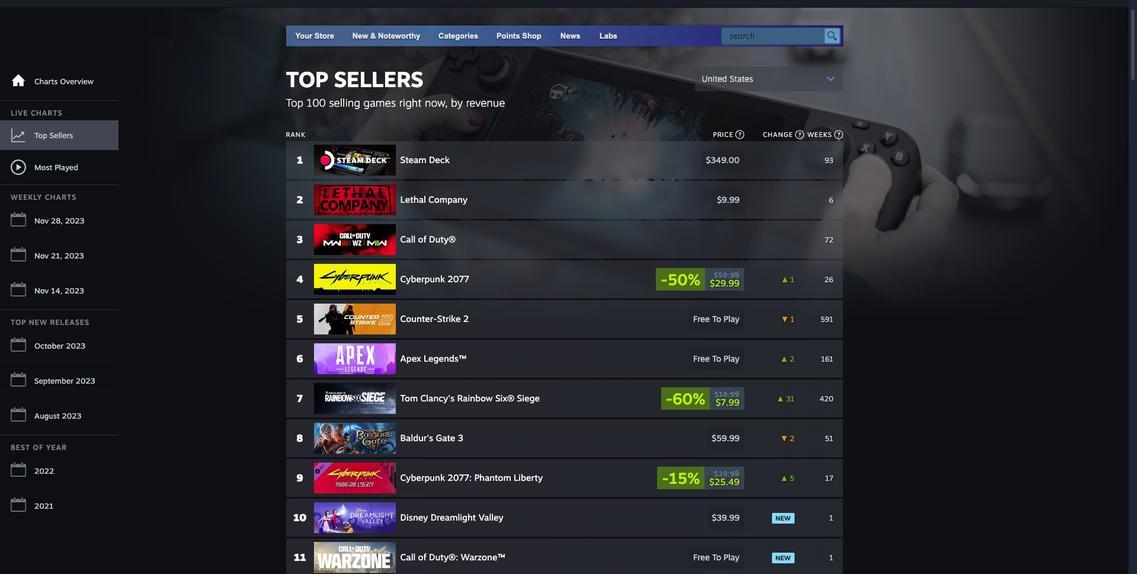 Task type: locate. For each thing, give the bounding box(es) containing it.
cyberpunk for -15%
[[401, 472, 445, 483]]

nov left 21,
[[34, 251, 49, 260]]

2 free from the top
[[694, 353, 710, 364]]

news link
[[551, 25, 590, 46]]

nov inside 'link'
[[34, 216, 49, 225]]

top sellers up selling
[[286, 66, 424, 93]]

strike
[[438, 313, 461, 324]]

top 100 selling games right now, by revenue
[[286, 96, 505, 109]]

2023 inside 'link'
[[65, 216, 85, 225]]

played
[[55, 162, 78, 172]]

3 right gate
[[458, 432, 464, 444]]

1 vertical spatial nov
[[34, 251, 49, 260]]

call of duty®: warzone™ link
[[314, 542, 615, 573]]

1 horizontal spatial sellers
[[334, 66, 424, 93]]

deck
[[429, 154, 450, 165]]

1 to from the top
[[713, 314, 722, 324]]

1 call from the top
[[401, 234, 416, 245]]

2 vertical spatial -
[[662, 468, 669, 487]]

cyberpunk 2077: phantom liberty link
[[314, 463, 615, 493]]

1 vertical spatial charts
[[31, 109, 63, 117]]

2023 right september
[[76, 376, 95, 385]]

2 to from the top
[[713, 353, 722, 364]]

call left duty®:
[[401, 551, 416, 563]]

live charts
[[11, 109, 63, 117]]

free to play down $39.99
[[694, 552, 740, 562]]

free for 5
[[694, 314, 710, 324]]

0 vertical spatial of
[[418, 234, 427, 245]]

to
[[713, 314, 722, 324], [713, 353, 722, 364], [713, 552, 722, 562]]

$59.99 for $59.99
[[712, 433, 740, 443]]

of for 3
[[418, 234, 427, 245]]

sellers
[[334, 66, 424, 93], [50, 130, 73, 140]]

2023 right "14,"
[[65, 286, 84, 295]]

0 horizontal spatial 6
[[297, 352, 303, 365]]

charts
[[34, 76, 58, 86], [31, 109, 63, 117], [45, 193, 77, 202]]

to down $39.99
[[713, 552, 722, 562]]

0 for 1
[[790, 156, 795, 165]]

3 0 from the top
[[790, 235, 795, 244]]

0 vertical spatial free to play
[[694, 314, 740, 324]]

labs link
[[590, 25, 627, 46]]

5 left 17
[[790, 473, 795, 482]]

cyberpunk left the 2077:
[[401, 472, 445, 483]]

play down $59.99 $29.99
[[724, 314, 740, 324]]

free to play for 6
[[694, 353, 740, 364]]

top left 100
[[286, 96, 304, 109]]

0 vertical spatial $29.99
[[710, 277, 740, 288]]

9
[[297, 471, 303, 484]]

play up $19.99
[[724, 353, 740, 364]]

to down $59.99 $29.99
[[713, 314, 722, 324]]

3 play from the top
[[724, 552, 740, 562]]

free to play
[[694, 314, 740, 324], [694, 353, 740, 364], [694, 552, 740, 562]]

1 horizontal spatial 6
[[830, 195, 834, 204]]

▼ 2
[[781, 434, 795, 443]]

0 horizontal spatial 5
[[297, 313, 303, 325]]

$29.99
[[710, 277, 740, 288], [715, 469, 740, 478]]

▼
[[782, 315, 789, 323], [781, 434, 788, 443]]

labs
[[600, 31, 618, 40]]

3 free from the top
[[694, 552, 710, 562]]

26
[[825, 275, 834, 284]]

nov 21, 2023 link
[[0, 240, 119, 272]]

cyberpunk
[[401, 273, 445, 285], [401, 472, 445, 483]]

sellers up most played link
[[50, 130, 73, 140]]

31
[[787, 394, 795, 403]]

0 vertical spatial to
[[713, 314, 722, 324]]

0 vertical spatial 0
[[790, 156, 795, 165]]

▲ 2
[[781, 354, 795, 363]]

2 vertical spatial free to play
[[694, 552, 740, 562]]

2 cyberpunk from the top
[[401, 472, 445, 483]]

of right best
[[33, 443, 44, 452]]

3 free to play from the top
[[694, 552, 740, 562]]

▲ for 60%
[[778, 394, 785, 403]]

play for 6
[[724, 353, 740, 364]]

0 vertical spatial -
[[661, 270, 668, 289]]

august
[[34, 411, 60, 420]]

6 up 72
[[830, 195, 834, 204]]

play for 11
[[724, 552, 740, 562]]

united states
[[702, 74, 754, 84]]

1 horizontal spatial top sellers
[[286, 66, 424, 93]]

1 vertical spatial 3
[[458, 432, 464, 444]]

2 nov from the top
[[34, 251, 49, 260]]

clancy's
[[421, 393, 455, 404]]

cyberpunk inside cyberpunk 2077: phantom liberty link
[[401, 472, 445, 483]]

2 call from the top
[[401, 551, 416, 563]]

$29.99 right the '50%' at the right of page
[[710, 277, 740, 288]]

top new releases
[[11, 318, 90, 327]]

warzone™
[[461, 551, 506, 563]]

0
[[790, 156, 795, 165], [790, 195, 795, 204], [790, 235, 795, 244]]

cyberpunk left '2077' on the top left of the page
[[401, 273, 445, 285]]

six®
[[496, 393, 515, 404]]

tom
[[401, 393, 418, 404]]

$59.99 for $59.99 $29.99
[[715, 271, 740, 279]]

▲
[[782, 275, 789, 284], [781, 354, 788, 363], [778, 394, 785, 403], [781, 473, 788, 482]]

2 vertical spatial play
[[724, 552, 740, 562]]

charts up nov 28, 2023 at top
[[45, 193, 77, 202]]

0 vertical spatial cyberpunk
[[401, 273, 445, 285]]

0 horizontal spatial 3
[[297, 233, 303, 245]]

1 vertical spatial $29.99
[[715, 469, 740, 478]]

new
[[353, 31, 368, 40], [29, 318, 48, 327], [776, 514, 791, 522], [776, 554, 791, 562]]

6
[[830, 195, 834, 204], [297, 352, 303, 365]]

▼ down the ▲ 31
[[781, 434, 788, 443]]

2 vertical spatial charts
[[45, 193, 77, 202]]

of left duty®
[[418, 234, 427, 245]]

0 vertical spatial free
[[694, 314, 710, 324]]

of for 11
[[418, 551, 427, 563]]

0 horizontal spatial sellers
[[50, 130, 73, 140]]

1 free from the top
[[694, 314, 710, 324]]

1 vertical spatial top sellers
[[34, 130, 73, 140]]

1 vertical spatial cyberpunk
[[401, 472, 445, 483]]

to for 6
[[713, 353, 722, 364]]

1 vertical spatial play
[[724, 353, 740, 364]]

0 vertical spatial sellers
[[334, 66, 424, 93]]

your store link
[[296, 31, 334, 40]]

1 vertical spatial free to play
[[694, 353, 740, 364]]

0 vertical spatial ▼
[[782, 315, 789, 323]]

▲ left 31 on the bottom right of the page
[[778, 394, 785, 403]]

1 free to play from the top
[[694, 314, 740, 324]]

2 vertical spatial of
[[418, 551, 427, 563]]

top
[[286, 66, 329, 93], [286, 96, 304, 109], [34, 130, 47, 140], [11, 318, 26, 327]]

1 vertical spatial call
[[401, 551, 416, 563]]

591
[[821, 315, 834, 323]]

2 free to play from the top
[[694, 353, 740, 364]]

charts left overview
[[34, 76, 58, 86]]

august 2023 link
[[0, 400, 119, 432]]

play for 5
[[724, 314, 740, 324]]

steam deck link
[[314, 145, 615, 176]]

1 horizontal spatial 5
[[790, 473, 795, 482]]

11
[[294, 551, 306, 563]]

1 vertical spatial ▼
[[781, 434, 788, 443]]

tom clancy's rainbow six® siege
[[401, 393, 540, 404]]

1 vertical spatial 0
[[790, 195, 795, 204]]

6 up 7
[[297, 352, 303, 365]]

nov 14, 2023 link
[[0, 275, 119, 307]]

1 vertical spatial free
[[694, 353, 710, 364]]

-60%
[[666, 389, 706, 408]]

nov 21, 2023
[[34, 251, 84, 260]]

october 2023 link
[[0, 330, 119, 362]]

to for 5
[[713, 314, 722, 324]]

2 0 from the top
[[790, 195, 795, 204]]

$59.99 right the '50%' at the right of page
[[715, 271, 740, 279]]

1 vertical spatial to
[[713, 353, 722, 364]]

october 2023
[[34, 341, 85, 350]]

liberty
[[514, 472, 543, 483]]

releases
[[50, 318, 90, 327]]

- for 60%
[[666, 389, 673, 408]]

5 down 4
[[297, 313, 303, 325]]

▲ up ▼ 1
[[782, 275, 789, 284]]

-
[[661, 270, 668, 289], [666, 389, 673, 408], [662, 468, 669, 487]]

3 up 4
[[297, 233, 303, 245]]

1 cyberpunk from the top
[[401, 273, 445, 285]]

3
[[297, 233, 303, 245], [458, 432, 464, 444]]

to for 11
[[713, 552, 722, 562]]

of
[[418, 234, 427, 245], [33, 443, 44, 452], [418, 551, 427, 563]]

sellers up games
[[334, 66, 424, 93]]

2023 right the 28,
[[65, 216, 85, 225]]

charts overview
[[34, 76, 94, 86]]

3 nov from the top
[[34, 286, 49, 295]]

nov left "14,"
[[34, 286, 49, 295]]

50%
[[668, 270, 701, 289]]

0 vertical spatial 5
[[297, 313, 303, 325]]

top inside top sellers link
[[34, 130, 47, 140]]

charts for nov
[[45, 193, 77, 202]]

disney dreamlight valley link
[[314, 502, 615, 533]]

▼ 1
[[782, 315, 795, 323]]

top down "live charts" at the top left of the page
[[34, 130, 47, 140]]

free to play down $59.99 $29.99
[[694, 314, 740, 324]]

call left duty®
[[401, 234, 416, 245]]

0 vertical spatial play
[[724, 314, 740, 324]]

420
[[820, 394, 834, 403]]

0 vertical spatial $59.99
[[715, 271, 740, 279]]

of left duty®:
[[418, 551, 427, 563]]

september 2023
[[34, 376, 95, 385]]

$59.99 inside $59.99 $29.99
[[715, 271, 740, 279]]

free to play for 5
[[694, 314, 740, 324]]

1 vertical spatial 6
[[297, 352, 303, 365]]

1 vertical spatial -
[[666, 389, 673, 408]]

nov left the 28,
[[34, 216, 49, 225]]

4
[[297, 273, 303, 285]]

free to play up $19.99
[[694, 353, 740, 364]]

cyberpunk for -50%
[[401, 273, 445, 285]]

top up 100
[[286, 66, 329, 93]]

2 vertical spatial nov
[[34, 286, 49, 295]]

year
[[46, 443, 67, 452]]

0 vertical spatial charts
[[34, 76, 58, 86]]

▲ down ▼ 2
[[781, 473, 788, 482]]

-15%
[[662, 468, 700, 487]]

baldur's gate 3
[[401, 432, 464, 444]]

0 vertical spatial top sellers
[[286, 66, 424, 93]]

▼ for 5
[[782, 315, 789, 323]]

1 vertical spatial sellers
[[50, 130, 73, 140]]

nov for nov 28, 2023
[[34, 216, 49, 225]]

$19.99 $7.99
[[715, 390, 740, 408]]

best of year
[[11, 443, 67, 452]]

- for 15%
[[662, 468, 669, 487]]

2 play from the top
[[724, 353, 740, 364]]

None search field
[[721, 27, 841, 44]]

2 vertical spatial 0
[[790, 235, 795, 244]]

selling
[[329, 96, 360, 109]]

$59.99 down $7.99
[[712, 433, 740, 443]]

most played link
[[0, 152, 119, 182]]

to up $19.99
[[713, 353, 722, 364]]

lethal company link
[[314, 184, 615, 215]]

0 vertical spatial call
[[401, 234, 416, 245]]

1 vertical spatial $59.99
[[712, 433, 740, 443]]

dreamlight
[[431, 512, 476, 523]]

$29.99 right 15% at the right bottom
[[715, 469, 740, 478]]

▼ up the ▲ 2
[[782, 315, 789, 323]]

play
[[724, 314, 740, 324], [724, 353, 740, 364], [724, 552, 740, 562]]

2077
[[448, 273, 470, 285]]

1 nov from the top
[[34, 216, 49, 225]]

2 vertical spatial to
[[713, 552, 722, 562]]

steam deck
[[401, 154, 450, 165]]

revenue
[[466, 96, 505, 109]]

free to play for 11
[[694, 552, 740, 562]]

october
[[34, 341, 64, 350]]

shop
[[523, 31, 542, 40]]

top sellers down "live charts" at the top left of the page
[[34, 130, 73, 140]]

3 to from the top
[[713, 552, 722, 562]]

charts up top sellers link
[[31, 109, 63, 117]]

0 vertical spatial 6
[[830, 195, 834, 204]]

1 0 from the top
[[790, 156, 795, 165]]

7
[[297, 392, 303, 404]]

play down $39.99
[[724, 552, 740, 562]]

0 vertical spatial nov
[[34, 216, 49, 225]]

1 play from the top
[[724, 314, 740, 324]]

2 vertical spatial free
[[694, 552, 710, 562]]

- for 50%
[[661, 270, 668, 289]]

cyberpunk inside cyberpunk 2077 link
[[401, 273, 445, 285]]



Task type: describe. For each thing, give the bounding box(es) containing it.
21,
[[51, 251, 62, 260]]

company
[[429, 194, 468, 205]]

duty®
[[429, 234, 456, 245]]

nov 28, 2023
[[34, 216, 85, 225]]

51
[[826, 434, 834, 443]]

1 vertical spatial 5
[[790, 473, 795, 482]]

$29.99 $25.49
[[710, 469, 740, 487]]

price
[[714, 130, 734, 139]]

united
[[702, 74, 728, 84]]

2023 right 21,
[[64, 251, 84, 260]]

charts for top
[[31, 109, 63, 117]]

93
[[825, 156, 834, 165]]

games
[[364, 96, 396, 109]]

▼ for 8
[[781, 434, 788, 443]]

duty®:
[[429, 551, 459, 563]]

disney dreamlight valley
[[401, 512, 504, 523]]

$7.99
[[716, 396, 740, 408]]

apex legends™ link
[[314, 343, 615, 374]]

&
[[371, 31, 376, 40]]

top up october 2023 link at the bottom left of the page
[[11, 318, 26, 327]]

weekly
[[11, 193, 42, 202]]

disney
[[401, 512, 428, 523]]

baldur's gate 3 link
[[314, 423, 615, 454]]

categories link
[[439, 31, 479, 40]]

72
[[825, 235, 834, 244]]

change
[[764, 130, 794, 139]]

counter-strike 2 link
[[314, 304, 615, 334]]

categories
[[439, 31, 479, 40]]

cyberpunk 2077: phantom liberty
[[401, 472, 543, 483]]

60%
[[673, 389, 706, 408]]

august 2023
[[34, 411, 82, 420]]

0 horizontal spatial top sellers
[[34, 130, 73, 140]]

▲ 1
[[782, 275, 795, 284]]

2021
[[34, 501, 53, 511]]

call for 11
[[401, 551, 416, 563]]

lethal
[[401, 194, 426, 205]]

by
[[451, 96, 463, 109]]

$349.00
[[707, 155, 740, 165]]

▲ 5
[[781, 473, 795, 482]]

14,
[[51, 286, 62, 295]]

0 for 2
[[790, 195, 795, 204]]

tom clancy's rainbow six® siege link
[[314, 383, 615, 414]]

legends™
[[424, 353, 467, 364]]

2022
[[34, 466, 54, 476]]

valley
[[479, 512, 504, 523]]

$39.99
[[712, 512, 740, 522]]

nov 14, 2023
[[34, 286, 84, 295]]

september
[[34, 376, 74, 385]]

gate
[[436, 432, 456, 444]]

free for 11
[[694, 552, 710, 562]]

▲ for 50%
[[782, 275, 789, 284]]

weekly charts
[[11, 193, 77, 202]]

call for 3
[[401, 234, 416, 245]]

overview
[[60, 76, 94, 86]]

$9.99
[[718, 194, 740, 205]]

right
[[399, 96, 422, 109]]

store
[[315, 31, 334, 40]]

apex legends™
[[401, 353, 467, 364]]

2023 down releases
[[66, 341, 85, 350]]

points shop
[[497, 31, 542, 40]]

your
[[296, 31, 313, 40]]

now,
[[425, 96, 448, 109]]

28,
[[51, 216, 63, 225]]

8
[[297, 432, 303, 444]]

▲ up the ▲ 31
[[781, 354, 788, 363]]

new & noteworthy link
[[353, 31, 421, 40]]

nov for nov 21, 2023
[[34, 251, 49, 260]]

0 vertical spatial 3
[[297, 233, 303, 245]]

1 horizontal spatial 3
[[458, 432, 464, 444]]

siege
[[517, 393, 540, 404]]

steam
[[401, 154, 427, 165]]

2023 right the august
[[62, 411, 82, 420]]

▲ for 15%
[[781, 473, 788, 482]]

$25.49
[[710, 476, 740, 487]]

1 vertical spatial of
[[33, 443, 44, 452]]

rainbow
[[457, 393, 493, 404]]

nov for nov 14, 2023
[[34, 286, 49, 295]]

2022 link
[[0, 455, 119, 487]]

phantom
[[475, 472, 512, 483]]

best
[[11, 443, 30, 452]]

call of duty®: warzone™
[[401, 551, 506, 563]]

$29.99 inside $29.99 $25.49
[[715, 469, 740, 478]]

$19.99
[[715, 390, 740, 398]]

2077:
[[448, 472, 472, 483]]

states
[[730, 74, 754, 84]]

points
[[497, 31, 520, 40]]

100
[[307, 96, 326, 109]]

new & noteworthy
[[353, 31, 421, 40]]

15%
[[669, 468, 700, 487]]

search search field
[[730, 28, 822, 44]]

free for 6
[[694, 353, 710, 364]]

your store
[[296, 31, 334, 40]]

call of duty®
[[401, 234, 456, 245]]

0 for 3
[[790, 235, 795, 244]]

live
[[11, 109, 28, 117]]



Task type: vqa. For each thing, say whether or not it's contained in the screenshot.


